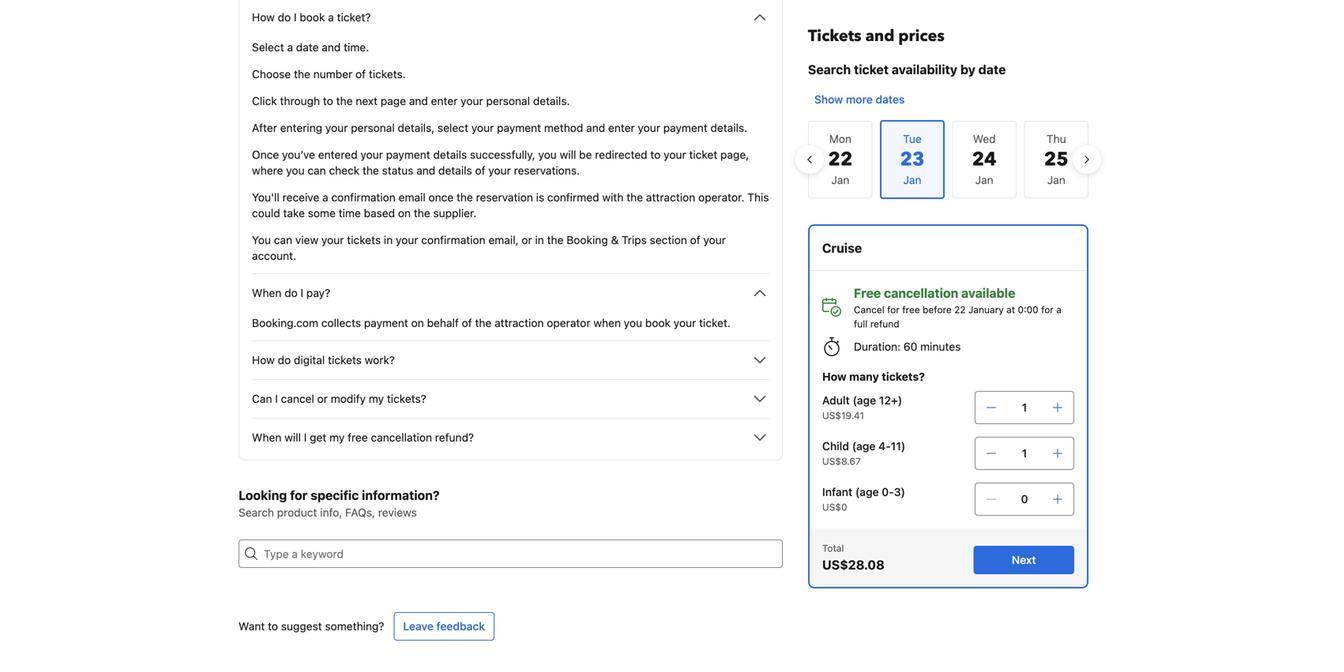 Task type: vqa. For each thing, say whether or not it's contained in the screenshot.
Sightseeing
no



Task type: describe. For each thing, give the bounding box(es) containing it.
refund
[[871, 319, 900, 330]]

available
[[962, 286, 1016, 301]]

2 vertical spatial you
[[624, 317, 643, 330]]

time
[[339, 207, 361, 220]]

a right select
[[287, 41, 293, 54]]

0
[[1022, 493, 1029, 506]]

for inside looking for specific information? search product info, faqs, reviews
[[290, 488, 308, 503]]

could
[[252, 207, 280, 220]]

1 horizontal spatial details.
[[711, 121, 748, 134]]

total us$28.08
[[823, 543, 885, 573]]

january
[[969, 304, 1004, 315]]

of left tickets.
[[356, 68, 366, 81]]

operator
[[547, 317, 591, 330]]

work?
[[365, 354, 395, 367]]

behalf
[[427, 317, 459, 330]]

you'll
[[252, 191, 280, 204]]

dates
[[876, 93, 905, 106]]

you
[[252, 234, 271, 247]]

free cancellation available cancel for free before 22 january at 0:00 for a full refund
[[854, 286, 1062, 330]]

duration:
[[854, 340, 901, 353]]

email
[[399, 191, 426, 204]]

60
[[904, 340, 918, 353]]

wed
[[974, 132, 996, 145]]

before
[[923, 304, 952, 315]]

1 in from the left
[[384, 234, 393, 247]]

details,
[[398, 121, 435, 134]]

after entering your personal details, select your payment method and enter your payment details.
[[252, 121, 748, 134]]

0 vertical spatial personal
[[486, 94, 530, 107]]

when will i get my free cancellation refund? button
[[252, 428, 770, 447]]

do for tickets
[[278, 354, 291, 367]]

is
[[536, 191, 545, 204]]

you've
[[282, 148, 315, 161]]

can inside you can view your tickets in your confirmation email, or in the booking & trips section of your account.
[[274, 234, 293, 247]]

faqs,
[[345, 506, 375, 519]]

25
[[1045, 147, 1069, 173]]

tickets.
[[369, 68, 406, 81]]

leave feedback button
[[394, 613, 495, 641]]

how do digital tickets work?
[[252, 354, 395, 367]]

to inside once you've entered your payment details successfully, you will be redirected to your ticket page, where you can check the status and details of your reservations.
[[651, 148, 661, 161]]

24
[[973, 147, 997, 173]]

after
[[252, 121, 277, 134]]

number
[[314, 68, 353, 81]]

payment up successfully,
[[497, 121, 541, 134]]

the down the email
[[414, 207, 431, 220]]

1 vertical spatial date
[[979, 62, 1007, 77]]

ticket inside once you've entered your payment details successfully, you will be redirected to your ticket page, where you can check the status and details of your reservations.
[[690, 148, 718, 161]]

and left prices on the top right
[[866, 25, 895, 47]]

0 vertical spatial to
[[323, 94, 333, 107]]

22 inside region
[[829, 147, 853, 173]]

many
[[850, 370, 880, 383]]

0 vertical spatial details.
[[533, 94, 570, 107]]

my inside can i cancel or modify my tickets? dropdown button
[[369, 392, 384, 405]]

will inside once you've entered your payment details successfully, you will be redirected to your ticket page, where you can check the status and details of your reservations.
[[560, 148, 576, 161]]

the right behalf
[[475, 317, 492, 330]]

you can view your tickets in your confirmation email, or in the booking & trips section of your account.
[[252, 234, 726, 262]]

info,
[[320, 506, 342, 519]]

pay?
[[307, 287, 330, 300]]

on inside you'll receive a confirmation email once the reservation is confirmed with the attraction operator. this could take some time based on the supplier.
[[398, 207, 411, 220]]

us$8.67
[[823, 456, 861, 467]]

when do i pay? button
[[252, 284, 770, 303]]

get
[[310, 431, 327, 444]]

a inside you'll receive a confirmation email once the reservation is confirmed with the attraction operator. this could take some time based on the supplier.
[[323, 191, 329, 204]]

the inside once you've entered your payment details successfully, you will be redirected to your ticket page, where you can check the status and details of your reservations.
[[363, 164, 379, 177]]

payment up operator. on the top of page
[[664, 121, 708, 134]]

1 horizontal spatial search
[[809, 62, 851, 77]]

how many tickets?
[[823, 370, 925, 383]]

1 vertical spatial on
[[411, 317, 424, 330]]

and inside once you've entered your payment details successfully, you will be redirected to your ticket page, where you can check the status and details of your reservations.
[[417, 164, 436, 177]]

tickets? inside can i cancel or modify my tickets? dropdown button
[[387, 392, 427, 405]]

or inside can i cancel or modify my tickets? dropdown button
[[317, 392, 328, 405]]

i for get
[[304, 431, 307, 444]]

book inside dropdown button
[[300, 11, 325, 24]]

operator.
[[699, 191, 745, 204]]

12+)
[[880, 394, 903, 407]]

4-
[[879, 440, 891, 453]]

us$0
[[823, 502, 848, 513]]

show more dates
[[815, 93, 905, 106]]

0 horizontal spatial personal
[[351, 121, 395, 134]]

search ticket availability by date
[[809, 62, 1007, 77]]

with
[[603, 191, 624, 204]]

check
[[329, 164, 360, 177]]

of inside once you've entered your payment details successfully, you will be redirected to your ticket page, where you can check the status and details of your reservations.
[[475, 164, 486, 177]]

duration: 60 minutes
[[854, 340, 961, 353]]

trips
[[622, 234, 647, 247]]

when do i pay?
[[252, 287, 330, 300]]

the up the through
[[294, 68, 311, 81]]

more
[[846, 93, 873, 106]]

method
[[544, 121, 584, 134]]

this
[[748, 191, 769, 204]]

select
[[252, 41, 284, 54]]

0:00
[[1018, 304, 1039, 315]]

your down the email
[[396, 234, 419, 247]]

through
[[280, 94, 320, 107]]

0-
[[882, 486, 895, 499]]

a inside the free cancellation available cancel for free before 22 january at 0:00 for a full refund
[[1057, 304, 1062, 315]]

jan for 22
[[832, 173, 850, 187]]

page
[[381, 94, 406, 107]]

you'll receive a confirmation email once the reservation is confirmed with the attraction operator. this could take some time based on the supplier.
[[252, 191, 769, 220]]

1 horizontal spatial enter
[[609, 121, 635, 134]]

want
[[239, 620, 265, 633]]

next
[[356, 94, 378, 107]]

(age for infant
[[856, 486, 879, 499]]

my inside 'when will i get my free cancellation refund?' dropdown button
[[330, 431, 345, 444]]

your right 'redirected'
[[664, 148, 687, 161]]

supplier.
[[434, 207, 477, 220]]

once
[[252, 148, 279, 161]]

leave
[[403, 620, 434, 633]]

1 for adult (age 12+)
[[1023, 401, 1028, 414]]

based
[[364, 207, 395, 220]]

looking for specific information? search product info, faqs, reviews
[[239, 488, 440, 519]]

can inside once you've entered your payment details successfully, you will be redirected to your ticket page, where you can check the status and details of your reservations.
[[308, 164, 326, 177]]

i for pay?
[[301, 287, 304, 300]]

and left time. on the left
[[322, 41, 341, 54]]

want to suggest something?
[[239, 620, 384, 633]]

i for book
[[294, 11, 297, 24]]

and right 'page'
[[409, 94, 428, 107]]

1 horizontal spatial you
[[539, 148, 557, 161]]

at
[[1007, 304, 1016, 315]]

some
[[308, 207, 336, 220]]

search inside looking for specific information? search product info, faqs, reviews
[[239, 506, 274, 519]]

account.
[[252, 249, 296, 262]]

specific
[[311, 488, 359, 503]]

your left 'ticket.'
[[674, 317, 697, 330]]

0 vertical spatial tickets?
[[882, 370, 925, 383]]

22 inside the free cancellation available cancel for free before 22 january at 0:00 for a full refund
[[955, 304, 966, 315]]

by
[[961, 62, 976, 77]]

availability
[[892, 62, 958, 77]]

cancel
[[854, 304, 885, 315]]

1 vertical spatial book
[[646, 317, 671, 330]]



Task type: locate. For each thing, give the bounding box(es) containing it.
1 horizontal spatial to
[[323, 94, 333, 107]]

tickets inside dropdown button
[[328, 354, 362, 367]]

to down choose the number of tickets.
[[323, 94, 333, 107]]

(age left "0-"
[[856, 486, 879, 499]]

do left digital
[[278, 354, 291, 367]]

adult
[[823, 394, 850, 407]]

be
[[579, 148, 592, 161]]

1 vertical spatial tickets
[[328, 354, 362, 367]]

confirmation up time on the top left
[[332, 191, 396, 204]]

0 vertical spatial how
[[252, 11, 275, 24]]

2 vertical spatial (age
[[856, 486, 879, 499]]

0 horizontal spatial tickets?
[[387, 392, 427, 405]]

22 right before
[[955, 304, 966, 315]]

your right view
[[322, 234, 344, 247]]

when inside dropdown button
[[252, 287, 282, 300]]

cancellation inside dropdown button
[[371, 431, 432, 444]]

attraction
[[646, 191, 696, 204], [495, 317, 544, 330]]

i up "select a date and time."
[[294, 11, 297, 24]]

your
[[461, 94, 483, 107], [326, 121, 348, 134], [472, 121, 494, 134], [638, 121, 661, 134], [361, 148, 383, 161], [664, 148, 687, 161], [489, 164, 511, 177], [322, 234, 344, 247], [396, 234, 419, 247], [704, 234, 726, 247], [674, 317, 697, 330]]

search down the looking
[[239, 506, 274, 519]]

1 vertical spatial or
[[317, 392, 328, 405]]

0 horizontal spatial confirmation
[[332, 191, 396, 204]]

can i cancel or modify my tickets? button
[[252, 390, 770, 409]]

do inside how do i book a ticket? dropdown button
[[278, 11, 291, 24]]

do up select
[[278, 11, 291, 24]]

tickets? up 12+)
[[882, 370, 925, 383]]

infant
[[823, 486, 853, 499]]

to
[[323, 94, 333, 107], [651, 148, 661, 161], [268, 620, 278, 633]]

1 for child (age 4-11)
[[1023, 447, 1028, 460]]

0 vertical spatial 1
[[1023, 401, 1028, 414]]

0 vertical spatial 22
[[829, 147, 853, 173]]

0 vertical spatial on
[[398, 207, 411, 220]]

confirmation down supplier. on the top left of the page
[[422, 234, 486, 247]]

2 jan from the left
[[976, 173, 994, 187]]

1 when from the top
[[252, 287, 282, 300]]

3)
[[895, 486, 906, 499]]

2 vertical spatial do
[[278, 354, 291, 367]]

1 horizontal spatial personal
[[486, 94, 530, 107]]

0 vertical spatial (age
[[853, 394, 877, 407]]

successfully,
[[470, 148, 536, 161]]

0 vertical spatial my
[[369, 392, 384, 405]]

0 horizontal spatial cancellation
[[371, 431, 432, 444]]

date down how do i book a ticket?
[[296, 41, 319, 54]]

digital
[[294, 354, 325, 367]]

booking
[[567, 234, 608, 247]]

how inside dropdown button
[[252, 11, 275, 24]]

the
[[294, 68, 311, 81], [336, 94, 353, 107], [363, 164, 379, 177], [457, 191, 473, 204], [627, 191, 643, 204], [414, 207, 431, 220], [547, 234, 564, 247], [475, 317, 492, 330]]

how inside dropdown button
[[252, 354, 275, 367]]

my right modify at the left bottom of page
[[369, 392, 384, 405]]

1 vertical spatial details
[[439, 164, 472, 177]]

do inside how do digital tickets work? dropdown button
[[278, 354, 291, 367]]

when will i get my free cancellation refund?
[[252, 431, 474, 444]]

date
[[296, 41, 319, 54], [979, 62, 1007, 77]]

(age inside infant (age 0-3) us$0
[[856, 486, 879, 499]]

1 vertical spatial 1
[[1023, 447, 1028, 460]]

0 horizontal spatial date
[[296, 41, 319, 54]]

1 vertical spatial when
[[252, 431, 282, 444]]

0 horizontal spatial you
[[286, 164, 305, 177]]

book up "select a date and time."
[[300, 11, 325, 24]]

will left be
[[560, 148, 576, 161]]

tickets down time on the top left
[[347, 234, 381, 247]]

a inside dropdown button
[[328, 11, 334, 24]]

1 horizontal spatial for
[[888, 304, 900, 315]]

1 horizontal spatial ticket
[[854, 62, 889, 77]]

1 horizontal spatial in
[[535, 234, 544, 247]]

0 horizontal spatial attraction
[[495, 317, 544, 330]]

ticket left page,
[[690, 148, 718, 161]]

2 horizontal spatial for
[[1042, 304, 1054, 315]]

jan for 24
[[976, 173, 994, 187]]

do inside when do i pay? dropdown button
[[285, 287, 298, 300]]

how do digital tickets work? button
[[252, 351, 770, 370]]

0 vertical spatial enter
[[431, 94, 458, 107]]

1
[[1023, 401, 1028, 414], [1023, 447, 1028, 460]]

0 vertical spatial details
[[433, 148, 467, 161]]

us$28.08
[[823, 558, 885, 573]]

my
[[369, 392, 384, 405], [330, 431, 345, 444]]

1 vertical spatial details.
[[711, 121, 748, 134]]

your down successfully,
[[489, 164, 511, 177]]

you down "you've"
[[286, 164, 305, 177]]

total
[[823, 543, 845, 554]]

to right want
[[268, 620, 278, 633]]

reservation
[[476, 191, 533, 204]]

ticket?
[[337, 11, 371, 24]]

0 vertical spatial confirmation
[[332, 191, 396, 204]]

0 vertical spatial cancellation
[[885, 286, 959, 301]]

looking
[[239, 488, 287, 503]]

0 vertical spatial attraction
[[646, 191, 696, 204]]

1 vertical spatial you
[[286, 164, 305, 177]]

details. up page,
[[711, 121, 748, 134]]

0 vertical spatial ticket
[[854, 62, 889, 77]]

free inside dropdown button
[[348, 431, 368, 444]]

how up adult
[[823, 370, 847, 383]]

(age inside child (age 4-11) us$8.67
[[853, 440, 876, 453]]

1 vertical spatial personal
[[351, 121, 395, 134]]

for up refund
[[888, 304, 900, 315]]

select a date and time.
[[252, 41, 369, 54]]

book right when
[[646, 317, 671, 330]]

take
[[283, 207, 305, 220]]

you right when
[[624, 317, 643, 330]]

show
[[815, 93, 844, 106]]

prices
[[899, 25, 945, 47]]

something?
[[325, 620, 384, 633]]

1 horizontal spatial book
[[646, 317, 671, 330]]

ticket up show more dates
[[854, 62, 889, 77]]

tickets left work?
[[328, 354, 362, 367]]

2 1 from the top
[[1023, 447, 1028, 460]]

1 vertical spatial how
[[252, 354, 275, 367]]

0 vertical spatial free
[[903, 304, 921, 315]]

your right select on the left top
[[472, 121, 494, 134]]

confirmation inside you'll receive a confirmation email once the reservation is confirmed with the attraction operator. this could take some time based on the supplier.
[[332, 191, 396, 204]]

payment up work?
[[364, 317, 408, 330]]

your up 'redirected'
[[638, 121, 661, 134]]

1 horizontal spatial or
[[522, 234, 532, 247]]

0 vertical spatial will
[[560, 148, 576, 161]]

0 horizontal spatial book
[[300, 11, 325, 24]]

how for how many tickets?
[[823, 370, 847, 383]]

1 vertical spatial can
[[274, 234, 293, 247]]

1 jan from the left
[[832, 173, 850, 187]]

your down operator. on the top of page
[[704, 234, 726, 247]]

free inside the free cancellation available cancel for free before 22 january at 0:00 for a full refund
[[903, 304, 921, 315]]

free
[[854, 286, 882, 301]]

jan for 25
[[1048, 173, 1066, 187]]

book
[[300, 11, 325, 24], [646, 317, 671, 330]]

payment inside once you've entered your payment details successfully, you will be redirected to your ticket page, where you can check the status and details of your reservations.
[[386, 148, 430, 161]]

in right email,
[[535, 234, 544, 247]]

0 vertical spatial tickets
[[347, 234, 381, 247]]

jan inside thu 25 jan
[[1048, 173, 1066, 187]]

a up some
[[323, 191, 329, 204]]

for right 0:00
[[1042, 304, 1054, 315]]

view
[[296, 234, 319, 247]]

jan down 25
[[1048, 173, 1066, 187]]

tickets
[[347, 234, 381, 247], [328, 354, 362, 367]]

1 vertical spatial to
[[651, 148, 661, 161]]

booking.com
[[252, 317, 319, 330]]

of right section
[[691, 234, 701, 247]]

can i cancel or modify my tickets?
[[252, 392, 427, 405]]

free left before
[[903, 304, 921, 315]]

cruise
[[823, 241, 862, 256]]

0 vertical spatial you
[[539, 148, 557, 161]]

1 horizontal spatial will
[[560, 148, 576, 161]]

0 horizontal spatial in
[[384, 234, 393, 247]]

next
[[1012, 554, 1037, 567]]

personal down next
[[351, 121, 395, 134]]

payment
[[497, 121, 541, 134], [664, 121, 708, 134], [386, 148, 430, 161], [364, 317, 408, 330]]

3 jan from the left
[[1048, 173, 1066, 187]]

0 horizontal spatial can
[[274, 234, 293, 247]]

or
[[522, 234, 532, 247], [317, 392, 328, 405]]

1 vertical spatial confirmation
[[422, 234, 486, 247]]

2 vertical spatial how
[[823, 370, 847, 383]]

1 vertical spatial (age
[[853, 440, 876, 453]]

1 vertical spatial search
[[239, 506, 274, 519]]

search up the show
[[809, 62, 851, 77]]

0 vertical spatial date
[[296, 41, 319, 54]]

1 vertical spatial 22
[[955, 304, 966, 315]]

jan inside wed 24 jan
[[976, 173, 994, 187]]

where
[[252, 164, 283, 177]]

0 horizontal spatial or
[[317, 392, 328, 405]]

of down successfully,
[[475, 164, 486, 177]]

choose the number of tickets.
[[252, 68, 406, 81]]

cancel
[[281, 392, 314, 405]]

and up be
[[587, 121, 606, 134]]

0 vertical spatial can
[[308, 164, 326, 177]]

can up account.
[[274, 234, 293, 247]]

0 horizontal spatial 22
[[829, 147, 853, 173]]

confirmation inside you can view your tickets in your confirmation email, or in the booking & trips section of your account.
[[422, 234, 486, 247]]

you
[[539, 148, 557, 161], [286, 164, 305, 177], [624, 317, 643, 330]]

details down select on the left top
[[433, 148, 467, 161]]

(age left 4-
[[853, 440, 876, 453]]

date right by
[[979, 62, 1007, 77]]

a left ticket?
[[328, 11, 334, 24]]

tickets
[[809, 25, 862, 47]]

the up supplier. on the top left of the page
[[457, 191, 473, 204]]

to right 'redirected'
[[651, 148, 661, 161]]

can
[[252, 392, 272, 405]]

region containing 22
[[796, 114, 1102, 206]]

tickets inside you can view your tickets in your confirmation email, or in the booking & trips section of your account.
[[347, 234, 381, 247]]

of right behalf
[[462, 317, 472, 330]]

adult (age 12+) us$19.41
[[823, 394, 903, 421]]

a right 0:00
[[1057, 304, 1062, 315]]

0 horizontal spatial jan
[[832, 173, 850, 187]]

you up reservations.
[[539, 148, 557, 161]]

region
[[796, 114, 1102, 206]]

jan down the mon
[[832, 173, 850, 187]]

details. up method in the top of the page
[[533, 94, 570, 107]]

(age inside adult (age 12+) us$19.41
[[853, 394, 877, 407]]

0 horizontal spatial free
[[348, 431, 368, 444]]

and right status at the left
[[417, 164, 436, 177]]

1 horizontal spatial attraction
[[646, 191, 696, 204]]

time.
[[344, 41, 369, 54]]

the right with
[[627, 191, 643, 204]]

0 horizontal spatial ticket
[[690, 148, 718, 161]]

0 vertical spatial when
[[252, 287, 282, 300]]

can down "you've"
[[308, 164, 326, 177]]

how do i book a ticket?
[[252, 11, 371, 24]]

booking.com collects payment on behalf of the attraction operator when you book your ticket.
[[252, 317, 731, 330]]

show more dates button
[[809, 85, 912, 114]]

free for cancellation
[[903, 304, 921, 315]]

how up select
[[252, 11, 275, 24]]

and
[[866, 25, 895, 47], [322, 41, 341, 54], [409, 94, 428, 107], [587, 121, 606, 134], [417, 164, 436, 177]]

1 horizontal spatial confirmation
[[422, 234, 486, 247]]

modify
[[331, 392, 366, 405]]

payment up status at the left
[[386, 148, 430, 161]]

when down can
[[252, 431, 282, 444]]

free for will
[[348, 431, 368, 444]]

or right cancel on the bottom
[[317, 392, 328, 405]]

personal up after entering your personal details, select your payment method and enter your payment details.
[[486, 94, 530, 107]]

do for pay?
[[285, 287, 298, 300]]

suggest
[[281, 620, 322, 633]]

in down the based at the top of the page
[[384, 234, 393, 247]]

select
[[438, 121, 469, 134]]

&
[[611, 234, 619, 247]]

(age for child
[[853, 440, 876, 453]]

cancellation left refund?
[[371, 431, 432, 444]]

1 vertical spatial do
[[285, 287, 298, 300]]

1 vertical spatial free
[[348, 431, 368, 444]]

will inside dropdown button
[[285, 431, 301, 444]]

your up entered at the left of the page
[[326, 121, 348, 134]]

1 vertical spatial attraction
[[495, 317, 544, 330]]

1 vertical spatial tickets?
[[387, 392, 427, 405]]

leave feedback
[[403, 620, 485, 633]]

jan down '24'
[[976, 173, 994, 187]]

section
[[650, 234, 688, 247]]

when up "booking.com"
[[252, 287, 282, 300]]

on
[[398, 207, 411, 220], [411, 317, 424, 330]]

0 horizontal spatial to
[[268, 620, 278, 633]]

confirmed
[[548, 191, 600, 204]]

1 vertical spatial my
[[330, 431, 345, 444]]

0 vertical spatial search
[[809, 62, 851, 77]]

attraction inside you'll receive a confirmation email once the reservation is confirmed with the attraction operator. this could take some time based on the supplier.
[[646, 191, 696, 204]]

2 vertical spatial to
[[268, 620, 278, 633]]

2 when from the top
[[252, 431, 282, 444]]

enter up select on the left top
[[431, 94, 458, 107]]

i left the get
[[304, 431, 307, 444]]

mon 22 jan
[[829, 132, 853, 187]]

0 vertical spatial book
[[300, 11, 325, 24]]

my right the get
[[330, 431, 345, 444]]

2 horizontal spatial you
[[624, 317, 643, 330]]

do for book
[[278, 11, 291, 24]]

attraction down when do i pay? dropdown button
[[495, 317, 544, 330]]

1 vertical spatial cancellation
[[371, 431, 432, 444]]

cancellation inside the free cancellation available cancel for free before 22 january at 0:00 for a full refund
[[885, 286, 959, 301]]

0 vertical spatial do
[[278, 11, 291, 24]]

when inside dropdown button
[[252, 431, 282, 444]]

1 1 from the top
[[1023, 401, 1028, 414]]

next button
[[974, 546, 1075, 575]]

details
[[433, 148, 467, 161], [439, 164, 472, 177]]

0 horizontal spatial my
[[330, 431, 345, 444]]

how
[[252, 11, 275, 24], [252, 354, 275, 367], [823, 370, 847, 383]]

(age for adult
[[853, 394, 877, 407]]

enter
[[431, 94, 458, 107], [609, 121, 635, 134]]

i right can
[[275, 392, 278, 405]]

the right the "check"
[[363, 164, 379, 177]]

1 horizontal spatial tickets?
[[882, 370, 925, 383]]

how do i book a ticket? element
[[252, 27, 770, 264]]

how for how do digital tickets work?
[[252, 354, 275, 367]]

once
[[429, 191, 454, 204]]

when for when will i get my free cancellation refund?
[[252, 431, 282, 444]]

free right the get
[[348, 431, 368, 444]]

i left pay?
[[301, 287, 304, 300]]

tickets and prices
[[809, 25, 945, 47]]

attraction up section
[[646, 191, 696, 204]]

2 horizontal spatial jan
[[1048, 173, 1066, 187]]

for up product
[[290, 488, 308, 503]]

0 horizontal spatial for
[[290, 488, 308, 503]]

your up select on the left top
[[461, 94, 483, 107]]

0 horizontal spatial enter
[[431, 94, 458, 107]]

the inside you can view your tickets in your confirmation email, or in the booking & trips section of your account.
[[547, 234, 564, 247]]

1 vertical spatial ticket
[[690, 148, 718, 161]]

1 horizontal spatial jan
[[976, 173, 994, 187]]

how for how do i book a ticket?
[[252, 11, 275, 24]]

do left pay?
[[285, 287, 298, 300]]

of inside you can view your tickets in your confirmation email, or in the booking & trips section of your account.
[[691, 234, 701, 247]]

when for when do i pay?
[[252, 287, 282, 300]]

Type a keyword field
[[258, 540, 783, 568]]

1 horizontal spatial cancellation
[[885, 286, 959, 301]]

the left next
[[336, 94, 353, 107]]

on down the email
[[398, 207, 411, 220]]

or right email,
[[522, 234, 532, 247]]

0 horizontal spatial search
[[239, 506, 274, 519]]

1 vertical spatial enter
[[609, 121, 635, 134]]

i inside dropdown button
[[304, 431, 307, 444]]

details.
[[533, 94, 570, 107], [711, 121, 748, 134]]

1 vertical spatial will
[[285, 431, 301, 444]]

(age
[[853, 394, 877, 407], [853, 440, 876, 453], [856, 486, 879, 499]]

infant (age 0-3) us$0
[[823, 486, 906, 513]]

cancellation up before
[[885, 286, 959, 301]]

or inside you can view your tickets in your confirmation email, or in the booking & trips section of your account.
[[522, 234, 532, 247]]

wed 24 jan
[[973, 132, 997, 187]]

22 down the mon
[[829, 147, 853, 173]]

tickets? down work?
[[387, 392, 427, 405]]

jan inside mon 22 jan
[[832, 173, 850, 187]]

entering
[[280, 121, 323, 134]]

(age down many
[[853, 394, 877, 407]]

feedback
[[437, 620, 485, 633]]

1 horizontal spatial date
[[979, 62, 1007, 77]]

2 in from the left
[[535, 234, 544, 247]]

0 horizontal spatial will
[[285, 431, 301, 444]]

how up can
[[252, 354, 275, 367]]

mon
[[830, 132, 852, 145]]

on left behalf
[[411, 317, 424, 330]]

1 horizontal spatial my
[[369, 392, 384, 405]]

date inside how do i book a ticket? element
[[296, 41, 319, 54]]

your up status at the left
[[361, 148, 383, 161]]

reservations.
[[514, 164, 580, 177]]

1 horizontal spatial can
[[308, 164, 326, 177]]

will left the get
[[285, 431, 301, 444]]

thu
[[1047, 132, 1067, 145]]

0 horizontal spatial details.
[[533, 94, 570, 107]]



